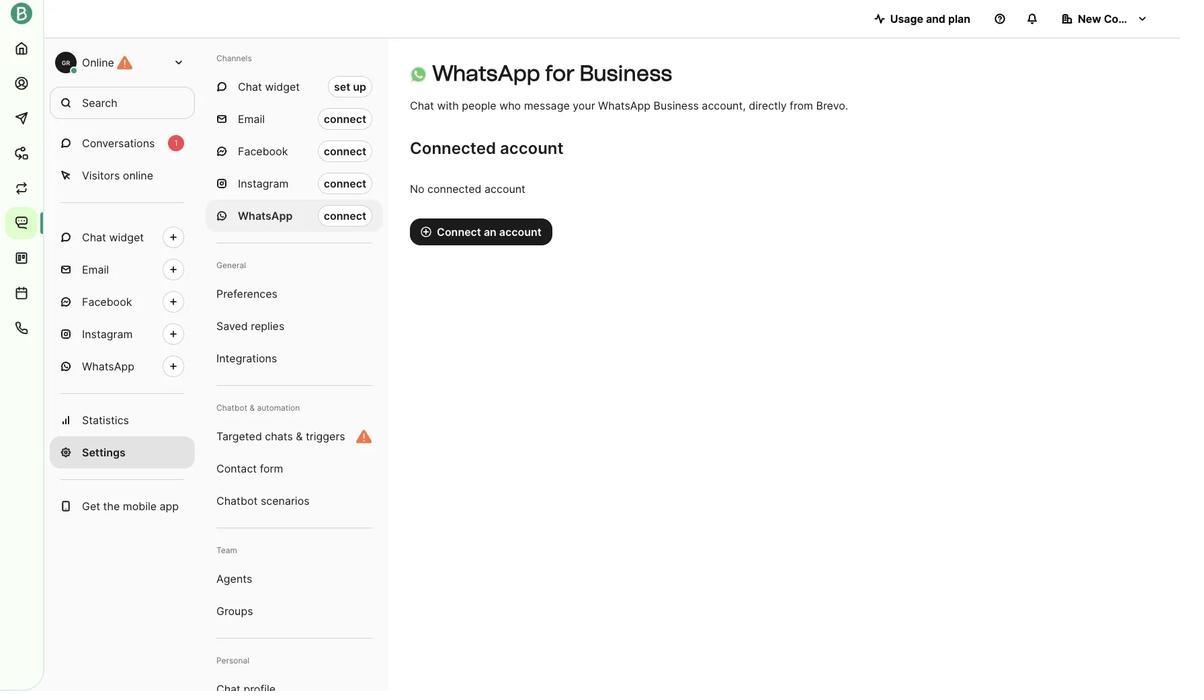 Task type: describe. For each thing, give the bounding box(es) containing it.
whatsapp link
[[50, 350, 195, 382]]

chatbot scenarios link
[[206, 485, 383, 517]]

with
[[437, 99, 459, 112]]

general
[[216, 260, 246, 270]]

connect for instagram
[[324, 177, 366, 190]]

connect an account button
[[410, 218, 552, 245]]

connect for whatsapp
[[324, 209, 366, 223]]

0 vertical spatial facebook
[[238, 145, 288, 158]]

0 horizontal spatial facebook
[[82, 295, 132, 309]]

get the mobile app
[[82, 499, 179, 513]]

company
[[1104, 12, 1154, 26]]

groups
[[216, 604, 253, 618]]

contact form
[[216, 462, 283, 475]]

whatsapp up 'general'
[[238, 209, 293, 223]]

triggers
[[306, 430, 345, 443]]

chat for connected account
[[410, 99, 434, 112]]

contact form link
[[206, 452, 383, 485]]

1 horizontal spatial instagram
[[238, 177, 289, 190]]

account for no connected account
[[485, 182, 526, 196]]

for
[[545, 61, 575, 86]]

plan
[[948, 12, 971, 26]]

conversations
[[82, 136, 155, 150]]

an
[[484, 225, 497, 239]]

email link
[[50, 253, 195, 286]]

preferences link
[[206, 278, 383, 310]]

channels
[[216, 53, 252, 63]]

saved
[[216, 319, 248, 333]]

brevo.
[[816, 99, 849, 112]]

mobile
[[123, 499, 157, 513]]

get
[[82, 499, 100, 513]]

whatsapp right your
[[598, 99, 651, 112]]

online
[[123, 169, 153, 182]]

agents link
[[206, 563, 383, 595]]

instagram link
[[50, 318, 195, 350]]

connected account
[[410, 138, 564, 158]]

2 vertical spatial chat
[[82, 231, 106, 244]]

facebook link
[[50, 286, 195, 318]]

gr
[[62, 59, 70, 66]]

online
[[82, 56, 114, 69]]

visitors online
[[82, 169, 153, 182]]

1 horizontal spatial chat widget
[[238, 80, 300, 93]]

1 horizontal spatial widget
[[265, 80, 300, 93]]

statistics link
[[50, 404, 195, 436]]

visitors online link
[[50, 159, 195, 192]]

0 vertical spatial business
[[580, 61, 672, 86]]

targeted chats & triggers
[[216, 430, 345, 443]]

your
[[573, 99, 595, 112]]

connect an account
[[437, 225, 542, 239]]

preferences
[[216, 287, 278, 300]]

from
[[790, 99, 813, 112]]

chats
[[265, 430, 293, 443]]

people
[[462, 99, 497, 112]]

whatsapp down instagram link
[[82, 360, 134, 373]]

the
[[103, 499, 120, 513]]

new company button
[[1051, 5, 1159, 32]]

whatsapp image
[[410, 66, 427, 83]]

new
[[1078, 12, 1102, 26]]

& inside targeted chats & triggers link
[[296, 430, 303, 443]]

up
[[353, 80, 366, 93]]

no
[[410, 182, 425, 196]]

saved replies
[[216, 319, 285, 333]]

directly
[[749, 99, 787, 112]]

chat for set up
[[238, 80, 262, 93]]



Task type: locate. For each thing, give the bounding box(es) containing it.
2 vertical spatial account
[[499, 225, 542, 239]]

targeted
[[216, 430, 262, 443]]

widget left "set"
[[265, 80, 300, 93]]

new company
[[1078, 12, 1154, 26]]

agents
[[216, 572, 252, 586]]

account for connect an account
[[499, 225, 542, 239]]

instagram inside instagram link
[[82, 327, 133, 341]]

widget
[[265, 80, 300, 93], [109, 231, 144, 244]]

2 connect from the top
[[324, 145, 366, 158]]

chatbot for chatbot scenarios
[[216, 494, 258, 508]]

whatsapp up 'people'
[[432, 61, 540, 86]]

facebook
[[238, 145, 288, 158], [82, 295, 132, 309]]

chat down channels on the top left
[[238, 80, 262, 93]]

1
[[174, 138, 178, 148]]

1 vertical spatial &
[[296, 430, 303, 443]]

chat left with
[[410, 99, 434, 112]]

connect for email
[[324, 112, 366, 126]]

business
[[580, 61, 672, 86], [654, 99, 699, 112]]

0 vertical spatial &
[[250, 403, 255, 413]]

replies
[[251, 319, 285, 333]]

email
[[238, 112, 265, 126], [82, 263, 109, 276]]

account right an
[[499, 225, 542, 239]]

chatbot
[[216, 403, 247, 413], [216, 494, 258, 508]]

chat widget
[[238, 80, 300, 93], [82, 231, 144, 244]]

0 vertical spatial chat widget
[[238, 80, 300, 93]]

chat widget inside chat widget link
[[82, 231, 144, 244]]

0 vertical spatial account
[[500, 138, 564, 158]]

1 vertical spatial widget
[[109, 231, 144, 244]]

targeted chats & triggers link
[[206, 420, 383, 452]]

& left automation
[[250, 403, 255, 413]]

chat widget down channels on the top left
[[238, 80, 300, 93]]

0 vertical spatial widget
[[265, 80, 300, 93]]

1 vertical spatial account
[[485, 182, 526, 196]]

search link
[[50, 87, 195, 119]]

chatbot down contact
[[216, 494, 258, 508]]

groups link
[[206, 595, 383, 627]]

1 vertical spatial chat
[[410, 99, 434, 112]]

1 horizontal spatial facebook
[[238, 145, 288, 158]]

email up facebook link on the top left
[[82, 263, 109, 276]]

1 vertical spatial instagram
[[82, 327, 133, 341]]

1 vertical spatial facebook
[[82, 295, 132, 309]]

email inside email link
[[82, 263, 109, 276]]

usage and plan button
[[864, 5, 981, 32]]

0 horizontal spatial &
[[250, 403, 255, 413]]

2 horizontal spatial chat
[[410, 99, 434, 112]]

1 vertical spatial email
[[82, 263, 109, 276]]

3 connect from the top
[[324, 177, 366, 190]]

0 horizontal spatial chat widget
[[82, 231, 144, 244]]

connect
[[324, 112, 366, 126], [324, 145, 366, 158], [324, 177, 366, 190], [324, 209, 366, 223]]

contact
[[216, 462, 257, 475]]

chatbot for chatbot & automation
[[216, 403, 247, 413]]

personal
[[216, 655, 249, 666]]

app
[[160, 499, 179, 513]]

widget up email link
[[109, 231, 144, 244]]

and
[[926, 12, 946, 26]]

scenarios
[[261, 494, 310, 508]]

chatbot scenarios
[[216, 494, 310, 508]]

0 horizontal spatial instagram
[[82, 327, 133, 341]]

usage and plan
[[891, 12, 971, 26]]

& right chats
[[296, 430, 303, 443]]

0 horizontal spatial widget
[[109, 231, 144, 244]]

0 horizontal spatial chat
[[82, 231, 106, 244]]

4 connect from the top
[[324, 209, 366, 223]]

chat widget link
[[50, 221, 195, 253]]

1 chatbot from the top
[[216, 403, 247, 413]]

&
[[250, 403, 255, 413], [296, 430, 303, 443]]

statistics
[[82, 413, 129, 427]]

0 vertical spatial email
[[238, 112, 265, 126]]

search
[[82, 96, 117, 110]]

0 horizontal spatial email
[[82, 263, 109, 276]]

whatsapp for business
[[432, 61, 672, 86]]

settings
[[82, 446, 126, 459]]

account down message in the left of the page
[[500, 138, 564, 158]]

connect for facebook
[[324, 145, 366, 158]]

0 vertical spatial chat
[[238, 80, 262, 93]]

usage
[[891, 12, 924, 26]]

chatbot & automation
[[216, 403, 300, 413]]

1 horizontal spatial &
[[296, 430, 303, 443]]

1 vertical spatial business
[[654, 99, 699, 112]]

chat with people who message your whatsapp business account, directly from brevo.
[[410, 99, 849, 112]]

account inside button
[[499, 225, 542, 239]]

set up
[[334, 80, 366, 93]]

business up chat with people who message your whatsapp business account, directly from brevo.
[[580, 61, 672, 86]]

integrations
[[216, 352, 277, 365]]

1 connect from the top
[[324, 112, 366, 126]]

chat widget up email link
[[82, 231, 144, 244]]

connected
[[410, 138, 496, 158]]

instagram
[[238, 177, 289, 190], [82, 327, 133, 341]]

business left account,
[[654, 99, 699, 112]]

connected
[[428, 182, 482, 196]]

account,
[[702, 99, 746, 112]]

get the mobile app link
[[50, 490, 195, 522]]

chatbot up targeted
[[216, 403, 247, 413]]

1 horizontal spatial email
[[238, 112, 265, 126]]

chat
[[238, 80, 262, 93], [410, 99, 434, 112], [82, 231, 106, 244]]

account
[[500, 138, 564, 158], [485, 182, 526, 196], [499, 225, 542, 239]]

1 vertical spatial chat widget
[[82, 231, 144, 244]]

integrations link
[[206, 342, 383, 374]]

message
[[524, 99, 570, 112]]

saved replies link
[[206, 310, 383, 342]]

form
[[260, 462, 283, 475]]

0 vertical spatial chatbot
[[216, 403, 247, 413]]

1 horizontal spatial chat
[[238, 80, 262, 93]]

0 vertical spatial instagram
[[238, 177, 289, 190]]

connect
[[437, 225, 481, 239]]

1 vertical spatial chatbot
[[216, 494, 258, 508]]

who
[[500, 99, 521, 112]]

automation
[[257, 403, 300, 413]]

visitors
[[82, 169, 120, 182]]

no connected account
[[410, 182, 526, 196]]

whatsapp
[[432, 61, 540, 86], [598, 99, 651, 112], [238, 209, 293, 223], [82, 360, 134, 373]]

team
[[216, 545, 237, 555]]

2 chatbot from the top
[[216, 494, 258, 508]]

chat up email link
[[82, 231, 106, 244]]

account down connected account at top left
[[485, 182, 526, 196]]

email down channels on the top left
[[238, 112, 265, 126]]

settings link
[[50, 436, 195, 469]]

set
[[334, 80, 350, 93]]



Task type: vqa. For each thing, say whether or not it's contained in the screenshot.
Personal
yes



